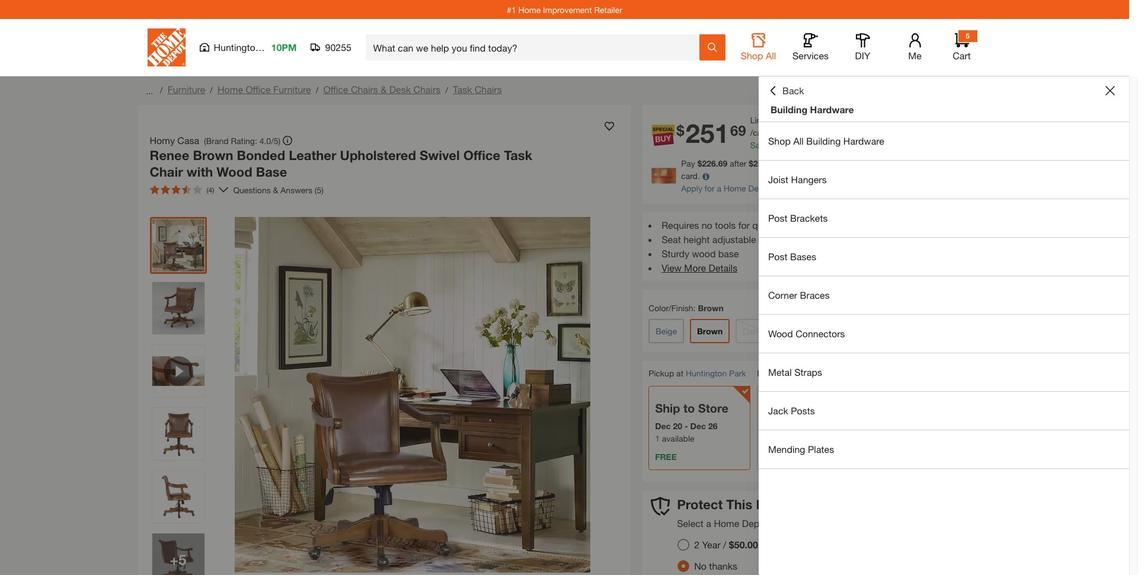 Task type: describe. For each thing, give the bounding box(es) containing it.
wood connectors link
[[759, 315, 1129, 353]]

home inside ... / furniture / home office furniture / office chairs & desk chairs / task chairs
[[218, 84, 243, 95]]

shop for shop all
[[741, 50, 763, 61]]

swivel
[[420, 148, 460, 163]]

$ up 160
[[779, 127, 784, 138]]

brown homy casa task chairs renee 64.0 image
[[152, 219, 204, 272]]

& inside ... / furniture / home office furniture / office chairs & desk chairs / task chairs
[[381, 84, 387, 95]]

26
[[708, 421, 718, 431]]

per
[[782, 115, 794, 125]]

90255 inside delivering to 90255
[[806, 369, 829, 379]]

22
[[811, 421, 820, 431]]

1 vertical spatial huntington
[[686, 368, 727, 378]]

furniture link
[[168, 84, 205, 95]]

to for 90255
[[796, 368, 804, 378]]

casa
[[177, 135, 199, 146]]

a inside the your total qualifying purchase upon opening a new card.
[[949, 158, 953, 168]]

by
[[838, 518, 849, 529]]

mending plates
[[768, 443, 834, 455]]

more
[[684, 262, 706, 273]]

(4) button
[[145, 180, 219, 199]]

10pm
[[271, 42, 297, 53]]

services button
[[792, 33, 830, 62]]

total
[[802, 158, 819, 168]]

all for shop all
[[766, 50, 776, 61]]

back button
[[768, 85, 804, 97]]

connectors
[[796, 328, 845, 339]]

new
[[956, 158, 971, 168]]

requires
[[662, 219, 699, 231]]

beige button
[[649, 319, 684, 343]]

apply
[[681, 183, 703, 193]]

cart 5
[[953, 31, 971, 61]]

off
[[765, 158, 781, 168]]

protect this item select a home depot protection plan by allstate for:
[[677, 497, 899, 529]]

1 chairs from the left
[[351, 84, 378, 95]]

wood
[[692, 248, 716, 259]]

consumer
[[773, 183, 812, 193]]

upholstered
[[340, 148, 416, 163]]

5
[[966, 31, 970, 40]]

task inside renee brown bonded leather upholstered swivel office task chair with wood base
[[504, 148, 533, 163]]

posts
[[791, 405, 815, 416]]

94
[[800, 127, 809, 138]]

improvement
[[543, 4, 592, 15]]

1 vertical spatial &
[[273, 185, 278, 195]]

building hardware
[[771, 104, 854, 115]]

$ right after on the right top of page
[[749, 158, 754, 168]]

brown homy casa task chairs renee 1f.4 image
[[152, 534, 204, 575]]

for:
[[885, 518, 899, 529]]

post bases link
[[759, 238, 1129, 276]]

card.
[[681, 171, 700, 181]]

brown homy casa task chairs renee c3.2 image
[[152, 408, 204, 460]]

/carton
[[750, 127, 777, 138]]

1 vertical spatial 25
[[754, 158, 763, 168]]

rating:
[[231, 135, 257, 146]]

services
[[793, 50, 829, 61]]

0 vertical spatial park
[[263, 42, 283, 53]]

jack posts
[[768, 405, 815, 416]]

bases
[[790, 251, 817, 262]]

post for post bases
[[768, 251, 788, 262]]

shop all button
[[740, 33, 778, 62]]

1 vertical spatial brown
[[698, 303, 724, 313]]

depot inside protect this item select a home depot protection plan by allstate for:
[[742, 518, 768, 529]]

pickup at huntington park
[[649, 368, 746, 378]]

easy
[[797, 219, 817, 231]]

details
[[709, 262, 738, 273]]

160
[[776, 140, 790, 150]]

69
[[730, 122, 746, 139]]

after
[[730, 158, 747, 168]]

office inside renee brown bonded leather upholstered swivel office task chair with wood base
[[464, 148, 500, 163]]

%)
[[815, 140, 825, 150]]

for inside requires no tools for quick and easy assembly seat height adjustable sturdy wood base view more details
[[739, 219, 750, 231]]

drawer close image
[[1106, 86, 1115, 95]]

6316524675112 image
[[152, 345, 204, 397]]

corner braces link
[[759, 276, 1129, 314]]

2 furniture from the left
[[273, 84, 311, 95]]

$ inside the $ 251 69
[[677, 122, 685, 139]]

answers
[[281, 185, 312, 195]]

diy
[[855, 50, 871, 61]]

plan
[[817, 518, 836, 529]]

store
[[698, 401, 729, 415]]

feedback link image
[[1122, 200, 1138, 264]]

3.5 stars image
[[150, 185, 202, 194]]

joist hangers link
[[759, 161, 1129, 199]]

save
[[750, 140, 769, 150]]

shop all building hardware link
[[759, 122, 1129, 160]]

brackets
[[790, 212, 828, 224]]

251
[[686, 118, 729, 149]]

info image
[[702, 173, 710, 180]]

corner braces
[[768, 289, 830, 301]]

task inside ... / furniture / home office furniture / office chairs & desk chairs / task chairs
[[453, 84, 472, 95]]

post for post brackets
[[768, 212, 788, 224]]

card
[[814, 183, 832, 193]]

home inside protect this item select a home depot protection plan by allstate for:
[[714, 518, 740, 529]]

and
[[778, 219, 794, 231]]

2 dec from the left
[[690, 421, 706, 431]]

shop all building hardware
[[768, 135, 885, 146]]

joist
[[768, 174, 789, 185]]

protect
[[677, 497, 723, 512]]

2
[[694, 539, 700, 550]]

home office furniture link
[[218, 84, 311, 95]]

shop all
[[741, 50, 776, 61]]

What can we help you find today? search field
[[373, 35, 699, 60]]

/ right furniture 'link' at the top left of the page
[[210, 85, 213, 95]]

1 vertical spatial building
[[807, 135, 841, 146]]

retailer
[[594, 4, 622, 15]]

0 horizontal spatial .
[[790, 140, 792, 150]]

(4) link
[[145, 180, 229, 199]]

0 horizontal spatial huntington
[[214, 42, 261, 53]]

4.0
[[260, 135, 271, 146]]

-
[[685, 421, 688, 431]]

1 vertical spatial wood
[[768, 328, 793, 339]]

beige
[[656, 326, 677, 336]]

3 chairs from the left
[[475, 84, 502, 95]]

select
[[677, 518, 704, 529]]



Task type: vqa. For each thing, say whether or not it's contained in the screenshot.
All to the right
yes



Task type: locate. For each thing, give the bounding box(es) containing it.
2 horizontal spatial chairs
[[475, 84, 502, 95]]

office down huntington park
[[246, 84, 271, 95]]

0 vertical spatial 20
[[771, 115, 780, 125]]

home
[[519, 4, 541, 15], [218, 84, 243, 95], [724, 183, 746, 193], [714, 518, 740, 529]]

1 vertical spatial a
[[717, 183, 722, 193]]

huntington park
[[214, 42, 283, 53]]

1 horizontal spatial 90255
[[806, 369, 829, 379]]

a inside protect this item select a home depot protection plan by allstate for:
[[706, 518, 711, 529]]

requires no tools for quick and easy assembly seat height adjustable sturdy wood base view more details
[[662, 219, 859, 273]]

apply for a home depot consumer card link
[[681, 183, 832, 193]]

0 horizontal spatial &
[[273, 185, 278, 195]]

furniture right ...
[[168, 84, 205, 95]]

dec inside "delivery friday, dec 22"
[[793, 421, 808, 431]]

seat
[[662, 234, 681, 245]]

1 vertical spatial 20
[[673, 421, 682, 431]]

plates
[[808, 443, 834, 455]]

to up -
[[684, 401, 695, 415]]

2 horizontal spatial dec
[[793, 421, 808, 431]]

90255
[[325, 42, 352, 53], [806, 369, 829, 379]]

1 horizontal spatial all
[[794, 135, 804, 146]]

/ left task chairs link
[[445, 85, 448, 95]]

1 vertical spatial all
[[794, 135, 804, 146]]

huntington right at at the bottom of page
[[686, 368, 727, 378]]

depot down off
[[749, 183, 771, 193]]

straps
[[795, 366, 822, 378]]

hangers
[[791, 174, 827, 185]]

for down info icon
[[705, 183, 715, 193]]

0 vertical spatial hardware
[[810, 104, 854, 115]]

1 vertical spatial hardware
[[844, 135, 885, 146]]

sturdy
[[662, 248, 690, 259]]

dec right -
[[690, 421, 706, 431]]

1 horizontal spatial shop
[[768, 135, 791, 146]]

wood inside renee brown bonded leather upholstered swivel office task chair with wood base
[[217, 164, 252, 179]]

post
[[768, 212, 788, 224], [768, 251, 788, 262]]

hardware inside shop all building hardware link
[[844, 135, 885, 146]]

$ 251 69
[[677, 118, 746, 149]]

park left the delivering
[[729, 368, 746, 378]]

0 vertical spatial brown
[[193, 148, 233, 163]]

adjustable
[[713, 234, 756, 245]]

90255 right metal
[[806, 369, 829, 379]]

0 horizontal spatial park
[[263, 42, 283, 53]]

furniture down 10pm
[[273, 84, 311, 95]]

0 vertical spatial wood
[[217, 164, 252, 179]]

0 horizontal spatial to
[[684, 401, 695, 415]]

0 vertical spatial depot
[[749, 183, 771, 193]]

1 furniture from the left
[[168, 84, 205, 95]]

to inside ship to store dec 20 - dec 26 1 available
[[684, 401, 695, 415]]

90255 up ... / furniture / home office furniture / office chairs & desk chairs / task chairs
[[325, 42, 352, 53]]

1 horizontal spatial free
[[764, 452, 785, 462]]

with
[[187, 164, 213, 179]]

free down 1
[[655, 452, 677, 462]]

1 post from the top
[[768, 212, 788, 224]]

post bases
[[768, 251, 817, 262]]

tools
[[715, 219, 736, 231]]

0 horizontal spatial for
[[705, 183, 715, 193]]

0 horizontal spatial chairs
[[351, 84, 378, 95]]

/ down 90255 button
[[316, 85, 319, 95]]

brown down color/finish : brown at the right bottom of page
[[697, 326, 723, 336]]

to
[[796, 368, 804, 378], [684, 401, 695, 415]]

. down order at the right top of the page
[[798, 127, 800, 138]]

height
[[684, 234, 710, 245]]

depot
[[749, 183, 771, 193], [742, 518, 768, 529]]

brown down (brand
[[193, 148, 233, 163]]

park up home office furniture link
[[263, 42, 283, 53]]

2 vertical spatial brown
[[697, 326, 723, 336]]

brown right the :
[[698, 303, 724, 313]]

all for shop all building hardware
[[794, 135, 804, 146]]

shop
[[741, 50, 763, 61], [768, 135, 791, 146]]

1 free from the left
[[655, 452, 677, 462]]

allstate
[[851, 518, 882, 529]]

1 vertical spatial shop
[[768, 135, 791, 146]]

2 free from the left
[[764, 452, 785, 462]]

25 left off
[[754, 158, 763, 168]]

1 horizontal spatial 20
[[771, 115, 780, 125]]

0 horizontal spatial dec
[[655, 421, 671, 431]]

wood up metal
[[768, 328, 793, 339]]

option group containing 2 year /
[[673, 534, 768, 575]]

thanks
[[709, 561, 738, 572]]

0 vertical spatial huntington
[[214, 42, 261, 53]]

dec left 22
[[793, 421, 808, 431]]

1 horizontal spatial a
[[717, 183, 722, 193]]

home down after on the right top of page
[[724, 183, 746, 193]]

a left "new" on the right
[[949, 158, 953, 168]]

post left bases
[[768, 251, 788, 262]]

... / furniture / home office furniture / office chairs & desk chairs / task chairs
[[144, 84, 502, 96]]

task chairs link
[[453, 84, 502, 95]]

2 chairs from the left
[[413, 84, 441, 95]]

. down 411
[[790, 140, 792, 150]]

1 horizontal spatial &
[[381, 84, 387, 95]]

office down 90255 button
[[323, 84, 348, 95]]

0 horizontal spatial task
[[453, 84, 472, 95]]

apply now image
[[652, 168, 681, 184]]

1 vertical spatial post
[[768, 251, 788, 262]]

0 horizontal spatial wood
[[217, 164, 252, 179]]

free
[[655, 452, 677, 462], [764, 452, 785, 462]]

226.69
[[702, 158, 728, 168]]

delivery friday, dec 22
[[764, 401, 820, 431]]

1 vertical spatial 90255
[[806, 369, 829, 379]]

0 horizontal spatial 25
[[754, 158, 763, 168]]

pickup
[[649, 368, 674, 378]]

a right select
[[706, 518, 711, 529]]

depot down item
[[742, 518, 768, 529]]

1
[[655, 433, 660, 443]]

1 vertical spatial task
[[504, 148, 533, 163]]

to left 90255 link
[[796, 368, 804, 378]]

411
[[784, 127, 798, 138]]

0 vertical spatial shop
[[741, 50, 763, 61]]

& left desk
[[381, 84, 387, 95]]

1 dec from the left
[[655, 421, 671, 431]]

0 vertical spatial .
[[798, 127, 800, 138]]

assembly
[[819, 219, 859, 231]]

hardware up purchase
[[844, 135, 885, 146]]

color/finish : brown
[[649, 303, 724, 313]]

1 horizontal spatial to
[[796, 368, 804, 378]]

menu containing shop all building hardware
[[759, 122, 1129, 469]]

brown homy casa task chairs renee 4f.3 image
[[152, 471, 204, 523]]

ship
[[655, 401, 680, 415]]

post inside 'link'
[[768, 251, 788, 262]]

&
[[381, 84, 387, 95], [273, 185, 278, 195]]

1 horizontal spatial huntington
[[686, 368, 727, 378]]

hardware up shop all building hardware
[[810, 104, 854, 115]]

no thanks
[[694, 561, 738, 572]]

limit 20 per order /carton $ 411 . 94 save $ 160 . 25 ( 39 %)
[[750, 115, 825, 150]]

item
[[756, 497, 784, 512]]

$ right pay
[[698, 158, 702, 168]]

to inside delivering to 90255
[[796, 368, 804, 378]]

questions & answers (5)
[[233, 185, 324, 195]]

for up adjustable
[[739, 219, 750, 231]]

1 vertical spatial to
[[684, 401, 695, 415]]

free for to
[[655, 452, 677, 462]]

office
[[246, 84, 271, 95], [323, 84, 348, 95], [464, 148, 500, 163]]

2 vertical spatial a
[[706, 518, 711, 529]]

0 vertical spatial task
[[453, 84, 472, 95]]

0 horizontal spatial furniture
[[168, 84, 205, 95]]

all inside shop all button
[[766, 50, 776, 61]]

1 horizontal spatial office
[[323, 84, 348, 95]]

home up 2 year / $50.00
[[714, 518, 740, 529]]

renee
[[150, 148, 189, 163]]

1 horizontal spatial task
[[504, 148, 533, 163]]

2 post from the top
[[768, 251, 788, 262]]

post brackets
[[768, 212, 828, 224]]

/ right ... button
[[160, 85, 163, 95]]

jack posts link
[[759, 392, 1129, 430]]

delivering
[[757, 368, 794, 378]]

leather
[[289, 148, 336, 163]]

no
[[702, 219, 713, 231]]

3 dec from the left
[[793, 421, 808, 431]]

all up back button
[[766, 50, 776, 61]]

1 vertical spatial depot
[[742, 518, 768, 529]]

$ left 251
[[677, 122, 685, 139]]

0 horizontal spatial free
[[655, 452, 677, 462]]

1 horizontal spatial for
[[739, 219, 750, 231]]

wood
[[217, 164, 252, 179], [768, 328, 793, 339]]

0 vertical spatial all
[[766, 50, 776, 61]]

free for friday,
[[764, 452, 785, 462]]

(5)
[[315, 185, 324, 195]]

home right furniture 'link' at the top left of the page
[[218, 84, 243, 95]]

2 horizontal spatial a
[[949, 158, 953, 168]]

1 horizontal spatial chairs
[[413, 84, 441, 95]]

shop inside button
[[741, 50, 763, 61]]

all left 39
[[794, 135, 804, 146]]

20 left -
[[673, 421, 682, 431]]

25 left (
[[792, 140, 801, 150]]

0 vertical spatial post
[[768, 212, 788, 224]]

0 vertical spatial building
[[771, 104, 808, 115]]

0 horizontal spatial all
[[766, 50, 776, 61]]

0 horizontal spatial shop
[[741, 50, 763, 61]]

building
[[771, 104, 808, 115], [807, 135, 841, 146]]

building right (
[[807, 135, 841, 146]]

25 inside limit 20 per order /carton $ 411 . 94 save $ 160 . 25 ( 39 %)
[[792, 140, 801, 150]]

0 vertical spatial a
[[949, 158, 953, 168]]

brown button
[[690, 319, 730, 343]]

0 vertical spatial to
[[796, 368, 804, 378]]

1 vertical spatial for
[[739, 219, 750, 231]]

menu
[[759, 122, 1129, 469]]

1 horizontal spatial furniture
[[273, 84, 311, 95]]

metal straps
[[768, 366, 822, 378]]

no
[[694, 561, 707, 572]]

shop for shop all building hardware
[[768, 135, 791, 146]]

(
[[803, 140, 806, 150]]

a down 226.69
[[717, 183, 722, 193]]

0 vertical spatial 90255
[[325, 42, 352, 53]]

brown inside button
[[697, 326, 723, 336]]

the home depot logo image
[[147, 28, 185, 66]]

brown homy casa task chairs renee e1.1 image
[[152, 282, 204, 334]]

1 horizontal spatial park
[[729, 368, 746, 378]]

purchase
[[859, 158, 893, 168]]

dec up 1
[[655, 421, 671, 431]]

0 horizontal spatial 20
[[673, 421, 682, 431]]

post left easy
[[768, 212, 788, 224]]

base
[[719, 248, 739, 259]]

0 horizontal spatial office
[[246, 84, 271, 95]]

20
[[771, 115, 780, 125], [673, 421, 682, 431]]

wood up questions
[[217, 164, 252, 179]]

$ right 'save'
[[771, 140, 776, 150]]

homy casa
[[150, 135, 199, 146]]

view more details link
[[662, 262, 738, 273]]

39
[[806, 140, 815, 150]]

huntington left 10pm
[[214, 42, 261, 53]]

friday,
[[764, 421, 791, 431]]

...
[[146, 86, 153, 96]]

0 vertical spatial for
[[705, 183, 715, 193]]

1 horizontal spatial 25
[[792, 140, 801, 150]]

#1
[[507, 4, 516, 15]]

1 horizontal spatial dec
[[690, 421, 706, 431]]

90255 inside button
[[325, 42, 352, 53]]

your
[[784, 158, 800, 168]]

0 vertical spatial 25
[[792, 140, 801, 150]]

20 inside ship to store dec 20 - dec 26 1 available
[[673, 421, 682, 431]]

huntington park button
[[686, 368, 746, 378]]

home right #1
[[519, 4, 541, 15]]

qualifying
[[821, 158, 857, 168]]

1 horizontal spatial .
[[798, 127, 800, 138]]

option group
[[673, 534, 768, 575]]

2 horizontal spatial office
[[464, 148, 500, 163]]

(brand rating: 4.0 /5)
[[204, 135, 281, 146]]

brown inside renee brown bonded leather upholstered swivel office task chair with wood base
[[193, 148, 233, 163]]

free down friday, at the bottom right
[[764, 452, 785, 462]]

20 inside limit 20 per order /carton $ 411 . 94 save $ 160 . 25 ( 39 %)
[[771, 115, 780, 125]]

view
[[662, 262, 682, 273]]

homy
[[150, 135, 175, 146]]

1 vertical spatial .
[[790, 140, 792, 150]]

0 vertical spatial &
[[381, 84, 387, 95]]

/ right year
[[723, 539, 727, 550]]

& down base at the top left of page
[[273, 185, 278, 195]]

1 horizontal spatial wood
[[768, 328, 793, 339]]

0 horizontal spatial a
[[706, 518, 711, 529]]

quick
[[753, 219, 776, 231]]

office right swivel
[[464, 148, 500, 163]]

questions
[[233, 185, 271, 195]]

0 horizontal spatial 90255
[[325, 42, 352, 53]]

building down back button
[[771, 104, 808, 115]]

1 vertical spatial park
[[729, 368, 746, 378]]

20 left 'per'
[[771, 115, 780, 125]]

diy button
[[844, 33, 882, 62]]

to for store
[[684, 401, 695, 415]]

all inside shop all building hardware link
[[794, 135, 804, 146]]



